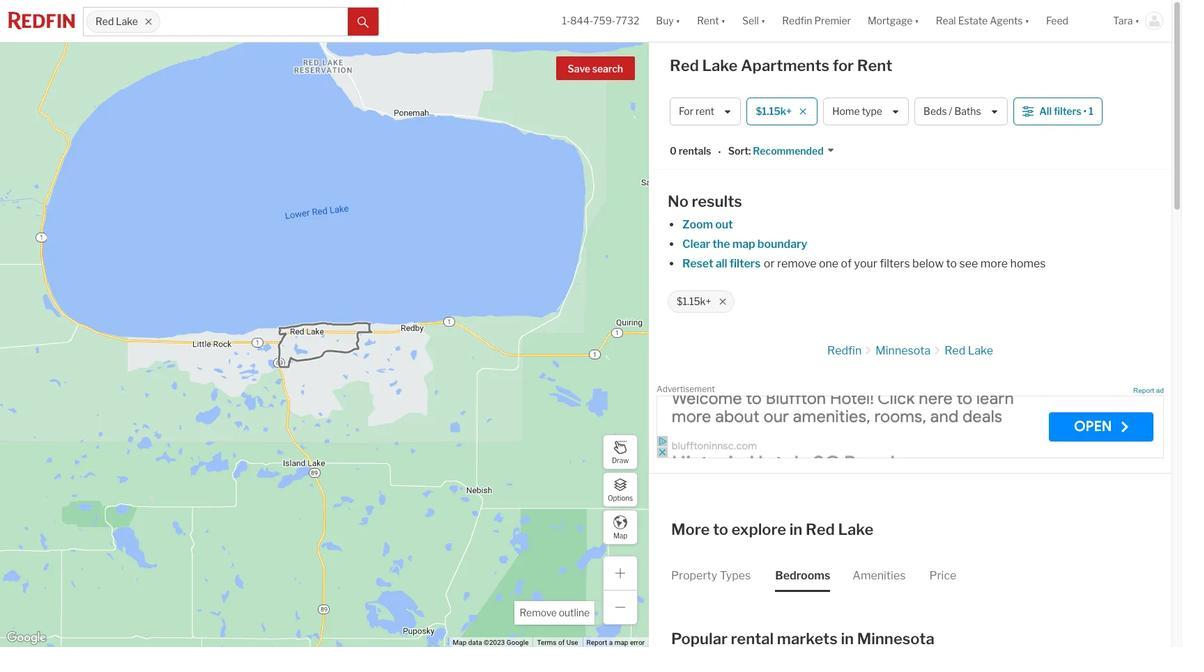 Task type: describe. For each thing, give the bounding box(es) containing it.
home type
[[833, 106, 883, 117]]

map for map
[[614, 532, 628, 540]]

premier
[[815, 15, 851, 27]]

save search
[[568, 63, 623, 75]]

feed button
[[1038, 0, 1105, 42]]

red lake link
[[945, 345, 994, 358]]

clear
[[683, 238, 711, 251]]

report a map error
[[587, 640, 645, 647]]

red up for
[[670, 56, 699, 75]]

for rent
[[679, 106, 715, 117]]

terms of use
[[537, 640, 579, 647]]

in
[[790, 521, 803, 539]]

beds
[[924, 106, 947, 117]]

price
[[930, 570, 957, 583]]

rent ▾ button
[[689, 0, 734, 42]]

rent ▾
[[697, 15, 726, 27]]

0 horizontal spatial of
[[559, 640, 565, 647]]

real estate agents ▾
[[936, 15, 1030, 27]]

results
[[692, 192, 743, 211]]

google
[[507, 640, 529, 647]]

map inside zoom out clear the map boundary reset all filters or remove one of your filters below to see more homes
[[733, 238, 756, 251]]

red left the remove red lake image
[[96, 16, 114, 27]]

to inside zoom out clear the map boundary reset all filters or remove one of your filters below to see more homes
[[947, 257, 958, 271]]

sell
[[743, 15, 759, 27]]

save
[[568, 63, 591, 75]]

beds / baths button
[[915, 98, 1009, 126]]

terms
[[537, 640, 557, 647]]

all
[[1040, 106, 1052, 117]]

0 horizontal spatial red lake
[[96, 16, 138, 27]]

all
[[716, 257, 728, 271]]

minnesota
[[876, 345, 931, 358]]

1 horizontal spatial rent
[[858, 56, 893, 75]]

7732
[[616, 15, 640, 27]]

ad
[[1157, 387, 1165, 395]]

use
[[567, 640, 579, 647]]

data
[[469, 640, 482, 647]]

report ad button
[[1134, 387, 1165, 398]]

no
[[668, 192, 689, 211]]

options button
[[603, 473, 638, 508]]

zoom out button
[[682, 218, 734, 232]]

0 rentals •
[[670, 145, 722, 158]]

tara
[[1114, 15, 1134, 27]]

red right minnesota
[[945, 345, 966, 358]]

options
[[608, 494, 633, 502]]

$1.15k+ button
[[747, 98, 818, 126]]

real
[[936, 15, 957, 27]]

1 horizontal spatial filters
[[880, 257, 911, 271]]

remove red lake image
[[144, 17, 153, 26]]

boundary
[[758, 238, 808, 251]]

1-844-759-7732
[[562, 15, 640, 27]]

your
[[855, 257, 878, 271]]

real estate agents ▾ button
[[928, 0, 1038, 42]]

or
[[764, 257, 775, 271]]

minnesota link
[[876, 345, 931, 358]]

:
[[749, 145, 751, 157]]

1-844-759-7732 link
[[562, 15, 640, 27]]

mortgage ▾ button
[[868, 0, 920, 42]]

mortgage ▾
[[868, 15, 920, 27]]

home type button
[[824, 98, 909, 126]]

mortgage ▾ button
[[860, 0, 928, 42]]

remove outline
[[520, 607, 590, 619]]

map data ©2023 google
[[453, 640, 529, 647]]

homes
[[1011, 257, 1046, 271]]

property types element
[[672, 558, 751, 593]]

submit search image
[[358, 17, 369, 28]]

report a map error link
[[587, 640, 645, 647]]

apartments
[[741, 56, 830, 75]]

sort :
[[729, 145, 751, 157]]

$1.15k+ for remove $1.15k+ 'image' in the $1.15k+ button
[[756, 106, 792, 117]]

of inside zoom out clear the map boundary reset all filters or remove one of your filters below to see more homes
[[841, 257, 852, 271]]

report for report a map error
[[587, 640, 608, 647]]

terms of use link
[[537, 640, 579, 647]]

reset all filters button
[[682, 257, 762, 271]]

buy ▾ button
[[648, 0, 689, 42]]

0 horizontal spatial filters
[[730, 257, 761, 271]]

zoom
[[683, 218, 713, 232]]

price element
[[930, 558, 957, 593]]

outline
[[559, 607, 590, 619]]

▾ for sell ▾
[[761, 15, 766, 27]]

rentals
[[679, 145, 712, 157]]

remove outline button
[[515, 602, 595, 626]]

sort
[[729, 145, 749, 157]]

baths
[[955, 106, 982, 117]]

0
[[670, 145, 677, 157]]

below
[[913, 257, 944, 271]]

▾ for tara ▾
[[1136, 15, 1140, 27]]

map for map data ©2023 google
[[453, 640, 467, 647]]

recommended
[[753, 145, 824, 157]]

report for report ad
[[1134, 387, 1155, 395]]

5 ▾ from the left
[[1026, 15, 1030, 27]]

▾ for mortgage ▾
[[915, 15, 920, 27]]



Task type: vqa. For each thing, say whether or not it's contained in the screenshot.
ESTATE/EAST inside 2827 88th Ave NE Listed by: Windermere Real Estate/East
no



Task type: locate. For each thing, give the bounding box(es) containing it.
844-
[[571, 15, 594, 27]]

rent right buy ▾ on the top right of the page
[[697, 15, 719, 27]]

report inside button
[[1134, 387, 1155, 395]]

to
[[947, 257, 958, 271], [713, 521, 729, 539]]

0 vertical spatial to
[[947, 257, 958, 271]]

0 horizontal spatial redfin
[[783, 15, 813, 27]]

rent ▾ button
[[697, 0, 726, 42]]

• inside button
[[1084, 106, 1087, 117]]

sell ▾ button
[[743, 0, 766, 42]]

0 horizontal spatial $1.15k+
[[677, 296, 712, 308]]

1 vertical spatial $1.15k+
[[677, 296, 712, 308]]

2 horizontal spatial filters
[[1054, 106, 1082, 117]]

▾ left sell
[[722, 15, 726, 27]]

0 vertical spatial •
[[1084, 106, 1087, 117]]

redfin left minnesota
[[828, 345, 862, 358]]

filters down the clear the map boundary button
[[730, 257, 761, 271]]

▾
[[676, 15, 681, 27], [722, 15, 726, 27], [761, 15, 766, 27], [915, 15, 920, 27], [1026, 15, 1030, 27], [1136, 15, 1140, 27]]

0 vertical spatial $1.15k+
[[756, 106, 792, 117]]

report left a
[[587, 640, 608, 647]]

1 horizontal spatial •
[[1084, 106, 1087, 117]]

see
[[960, 257, 979, 271]]

beds / baths
[[924, 106, 982, 117]]

0 horizontal spatial to
[[713, 521, 729, 539]]

redfin left premier
[[783, 15, 813, 27]]

1-
[[562, 15, 571, 27]]

to left see
[[947, 257, 958, 271]]

amenities element
[[853, 558, 906, 593]]

1 vertical spatial to
[[713, 521, 729, 539]]

None search field
[[160, 8, 348, 36]]

red
[[96, 16, 114, 27], [670, 56, 699, 75], [945, 345, 966, 358], [806, 521, 835, 539]]

6 ▾ from the left
[[1136, 15, 1140, 27]]

out
[[716, 218, 733, 232]]

remove
[[520, 607, 557, 619]]

types
[[720, 570, 751, 583]]

red lake
[[96, 16, 138, 27], [945, 345, 994, 358]]

map right the
[[733, 238, 756, 251]]

▾ right sell
[[761, 15, 766, 27]]

759-
[[594, 15, 616, 27]]

sell ▾
[[743, 15, 766, 27]]

more
[[672, 521, 710, 539]]

buy ▾
[[656, 15, 681, 27]]

all filters • 1 button
[[1014, 98, 1103, 126]]

property
[[672, 570, 718, 583]]

google image
[[3, 630, 50, 648]]

filters right all
[[1054, 106, 1082, 117]]

estate
[[959, 15, 988, 27]]

one
[[819, 257, 839, 271]]

▾ right 'mortgage' at the top right of page
[[915, 15, 920, 27]]

home
[[833, 106, 860, 117]]

for
[[833, 56, 854, 75]]

• left sort
[[719, 146, 722, 158]]

map inside map 'button'
[[614, 532, 628, 540]]

0 vertical spatial of
[[841, 257, 852, 271]]

▾ right tara at the right top of page
[[1136, 15, 1140, 27]]

map right a
[[615, 640, 629, 647]]

©2023
[[484, 640, 505, 647]]

rent right 'for'
[[858, 56, 893, 75]]

more
[[981, 257, 1009, 271]]

• for all filters • 1
[[1084, 106, 1087, 117]]

rent
[[696, 106, 715, 117]]

draw button
[[603, 435, 638, 470]]

reset
[[683, 257, 714, 271]]

all filters • 1
[[1040, 106, 1094, 117]]

amenities
[[853, 570, 906, 583]]

1 vertical spatial redfin
[[828, 345, 862, 358]]

lake
[[116, 16, 138, 27], [703, 56, 738, 75], [968, 345, 994, 358], [839, 521, 874, 539]]

buy
[[656, 15, 674, 27]]

remove $1.15k+ image
[[799, 107, 808, 116], [719, 298, 727, 306]]

$1.15k+ up recommended
[[756, 106, 792, 117]]

1 horizontal spatial $1.15k+
[[756, 106, 792, 117]]

1 horizontal spatial redfin
[[828, 345, 862, 358]]

$1.15k+ down reset
[[677, 296, 712, 308]]

advertisement
[[657, 384, 715, 395]]

1 vertical spatial red lake
[[945, 345, 994, 358]]

/
[[950, 106, 953, 117]]

remove $1.15k+ image up recommended button
[[799, 107, 808, 116]]

0 horizontal spatial •
[[719, 146, 722, 158]]

buy ▾ button
[[656, 0, 681, 42]]

of right one
[[841, 257, 852, 271]]

▾ for buy ▾
[[676, 15, 681, 27]]

0 horizontal spatial map
[[615, 640, 629, 647]]

bedrooms element
[[776, 558, 831, 593]]

3 ▾ from the left
[[761, 15, 766, 27]]

sell ▾ button
[[734, 0, 774, 42]]

red right in
[[806, 521, 835, 539]]

1 vertical spatial rent
[[858, 56, 893, 75]]

filters right "your"
[[880, 257, 911, 271]]

1 horizontal spatial red lake
[[945, 345, 994, 358]]

• inside "0 rentals •"
[[719, 146, 722, 158]]

remove $1.15k+ image inside $1.15k+ button
[[799, 107, 808, 116]]

redfin inside button
[[783, 15, 813, 27]]

of
[[841, 257, 852, 271], [559, 640, 565, 647]]

0 horizontal spatial map
[[453, 640, 467, 647]]

0 horizontal spatial report
[[587, 640, 608, 647]]

0 horizontal spatial rent
[[697, 15, 719, 27]]

1 vertical spatial of
[[559, 640, 565, 647]]

the
[[713, 238, 730, 251]]

4 ▾ from the left
[[915, 15, 920, 27]]

0 horizontal spatial remove $1.15k+ image
[[719, 298, 727, 306]]

redfin link
[[828, 345, 862, 358]]

map left "data"
[[453, 640, 467, 647]]

1 horizontal spatial report
[[1134, 387, 1155, 395]]

rent inside dropdown button
[[697, 15, 719, 27]]

0 vertical spatial map
[[614, 532, 628, 540]]

1 vertical spatial •
[[719, 146, 722, 158]]

no results
[[668, 192, 743, 211]]

1 horizontal spatial remove $1.15k+ image
[[799, 107, 808, 116]]

a
[[609, 640, 613, 647]]

map
[[733, 238, 756, 251], [615, 640, 629, 647]]

1 horizontal spatial map
[[733, 238, 756, 251]]

feed
[[1047, 15, 1069, 27]]

0 vertical spatial rent
[[697, 15, 719, 27]]

ad region
[[657, 396, 1165, 459]]

clear the map boundary button
[[682, 238, 808, 251]]

▾ for rent ▾
[[722, 15, 726, 27]]

• for 0 rentals •
[[719, 146, 722, 158]]

0 vertical spatial map
[[733, 238, 756, 251]]

of left the use
[[559, 640, 565, 647]]

mortgage
[[868, 15, 913, 27]]

save search button
[[556, 56, 635, 80]]

recommended button
[[751, 145, 835, 158]]

$1.15k+
[[756, 106, 792, 117], [677, 296, 712, 308]]

1 horizontal spatial map
[[614, 532, 628, 540]]

type
[[862, 106, 883, 117]]

for rent button
[[670, 98, 742, 126]]

0 vertical spatial redfin
[[783, 15, 813, 27]]

1 vertical spatial map
[[453, 640, 467, 647]]

1 horizontal spatial of
[[841, 257, 852, 271]]

0 vertical spatial report
[[1134, 387, 1155, 395]]

zoom out clear the map boundary reset all filters or remove one of your filters below to see more homes
[[683, 218, 1046, 271]]

to right more
[[713, 521, 729, 539]]

map down options in the bottom of the page
[[614, 532, 628, 540]]

remove $1.15k+ image down reset all filters button on the right top of page
[[719, 298, 727, 306]]

• left 1 at right
[[1084, 106, 1087, 117]]

redfin for redfin premier
[[783, 15, 813, 27]]

draw
[[612, 456, 629, 465]]

0 vertical spatial red lake
[[96, 16, 138, 27]]

0 vertical spatial remove $1.15k+ image
[[799, 107, 808, 116]]

1 ▾ from the left
[[676, 15, 681, 27]]

filters inside button
[[1054, 106, 1082, 117]]

report left the ad
[[1134, 387, 1155, 395]]

1 vertical spatial report
[[587, 640, 608, 647]]

tara ▾
[[1114, 15, 1140, 27]]

redfin for redfin
[[828, 345, 862, 358]]

1 vertical spatial remove $1.15k+ image
[[719, 298, 727, 306]]

▾ right agents
[[1026, 15, 1030, 27]]

▾ right buy
[[676, 15, 681, 27]]

remove
[[778, 257, 817, 271]]

agents
[[990, 15, 1023, 27]]

$1.15k+ inside button
[[756, 106, 792, 117]]

1 horizontal spatial to
[[947, 257, 958, 271]]

more to explore in red lake
[[672, 521, 874, 539]]

search
[[593, 63, 623, 75]]

1 vertical spatial map
[[615, 640, 629, 647]]

2 ▾ from the left
[[722, 15, 726, 27]]

$1.15k+ for the left remove $1.15k+ 'image'
[[677, 296, 712, 308]]

property types
[[672, 570, 751, 583]]

report ad
[[1134, 387, 1165, 395]]

map region
[[0, 0, 761, 648]]

for
[[679, 106, 694, 117]]

explore
[[732, 521, 787, 539]]

red lake right minnesota
[[945, 345, 994, 358]]

redfin premier
[[783, 15, 851, 27]]

redfin premier button
[[774, 0, 860, 42]]

red lake left the remove red lake image
[[96, 16, 138, 27]]



